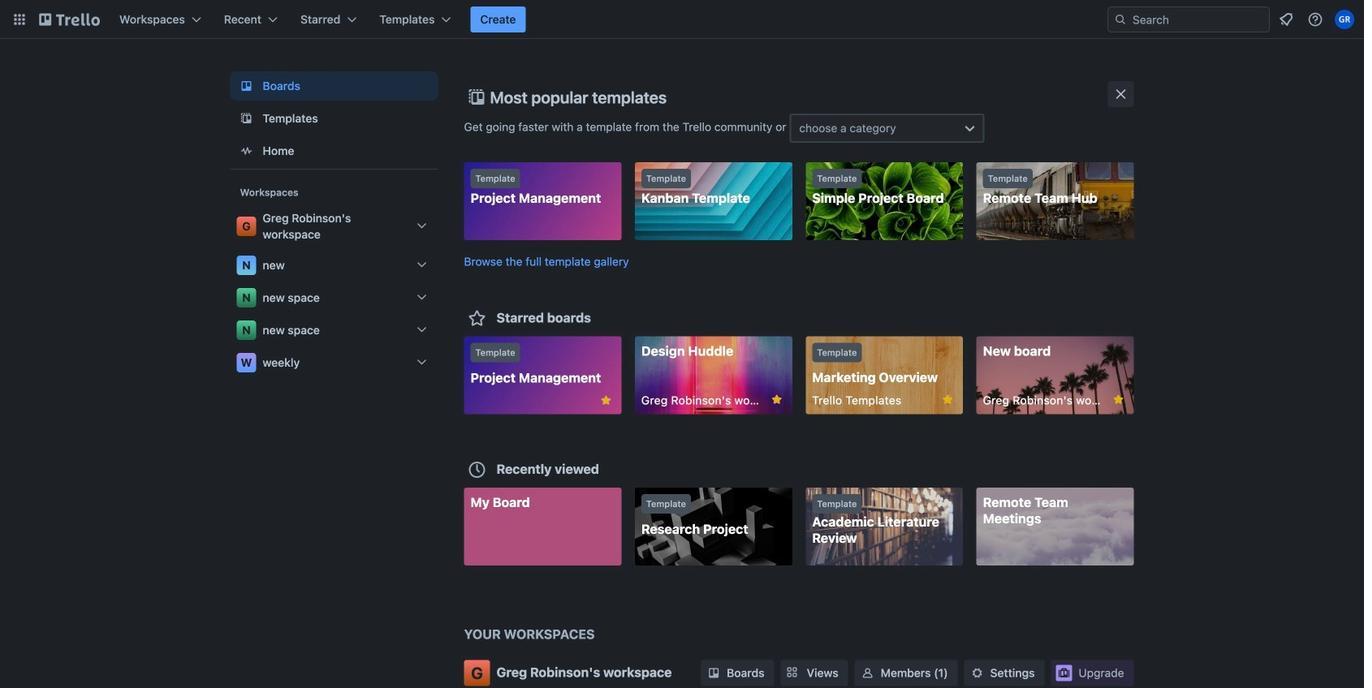 Task type: vqa. For each thing, say whether or not it's contained in the screenshot.
the board image
yes



Task type: describe. For each thing, give the bounding box(es) containing it.
sm image
[[706, 666, 722, 682]]

board image
[[237, 76, 256, 96]]

open information menu image
[[1308, 11, 1324, 28]]

template board image
[[237, 109, 256, 128]]

primary element
[[0, 0, 1365, 39]]

Search field
[[1127, 8, 1270, 31]]



Task type: locate. For each thing, give the bounding box(es) containing it.
back to home image
[[39, 6, 100, 32]]

0 notifications image
[[1277, 10, 1296, 29]]

2 sm image from the left
[[970, 666, 986, 682]]

1 horizontal spatial sm image
[[970, 666, 986, 682]]

click to unstar this board. it will be removed from your starred list. image
[[770, 393, 784, 407], [599, 394, 614, 408]]

search image
[[1114, 13, 1127, 26]]

sm image
[[860, 666, 876, 682], [970, 666, 986, 682]]

click to unstar this board. it will be removed from your starred list. image
[[941, 393, 955, 407]]

1 sm image from the left
[[860, 666, 876, 682]]

0 horizontal spatial click to unstar this board. it will be removed from your starred list. image
[[599, 394, 614, 408]]

1 horizontal spatial click to unstar this board. it will be removed from your starred list. image
[[770, 393, 784, 407]]

0 horizontal spatial sm image
[[860, 666, 876, 682]]

greg robinson (gregrobinson96) image
[[1335, 10, 1355, 29]]

home image
[[237, 141, 256, 161]]



